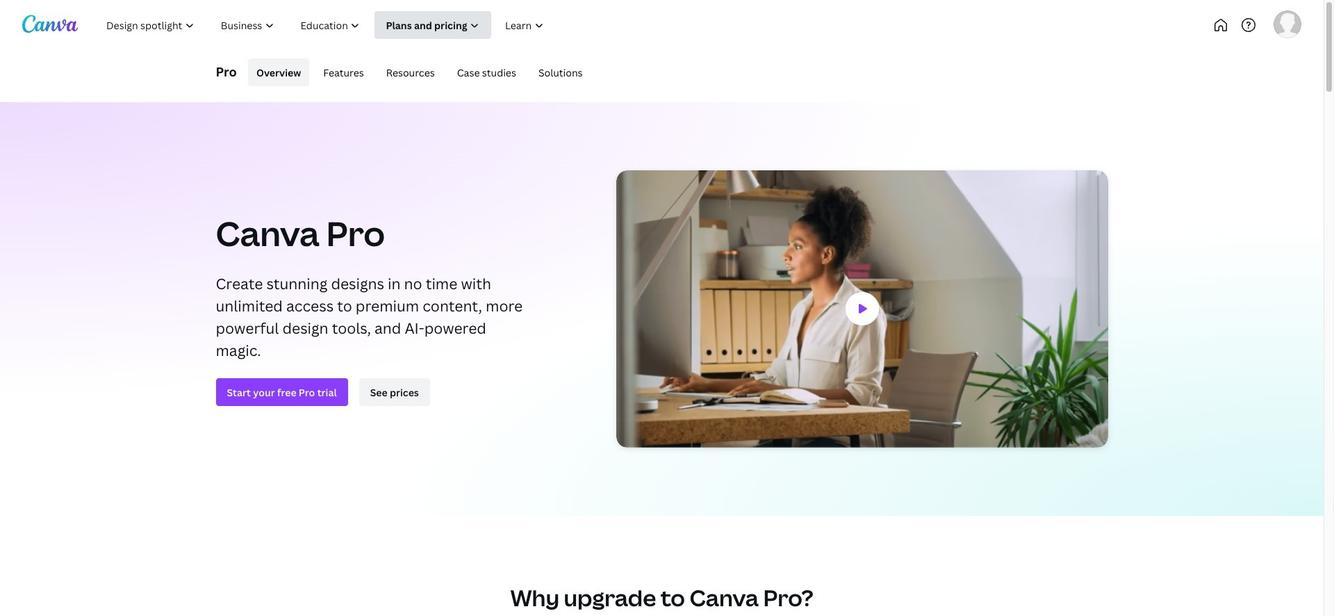 Task type: describe. For each thing, give the bounding box(es) containing it.
video shows a woman typing at a computer, and text on screen: "hey they're multi-tasker. considering upgrading to canva pro?", followed by a series of motion graphics demonstrating canva features for making a video social post. features include video background remover, magic eraser, beatsync, magic write and magic resize. video ends with line of text: "inspired to create? try canva pro for free, today" image
[[616, 170, 1109, 448]]

top level navigation element
[[95, 11, 603, 39]]



Task type: locate. For each thing, give the bounding box(es) containing it.
menu bar
[[243, 58, 591, 86]]



Task type: vqa. For each thing, say whether or not it's contained in the screenshot.
ALL CATEGORIES button
no



